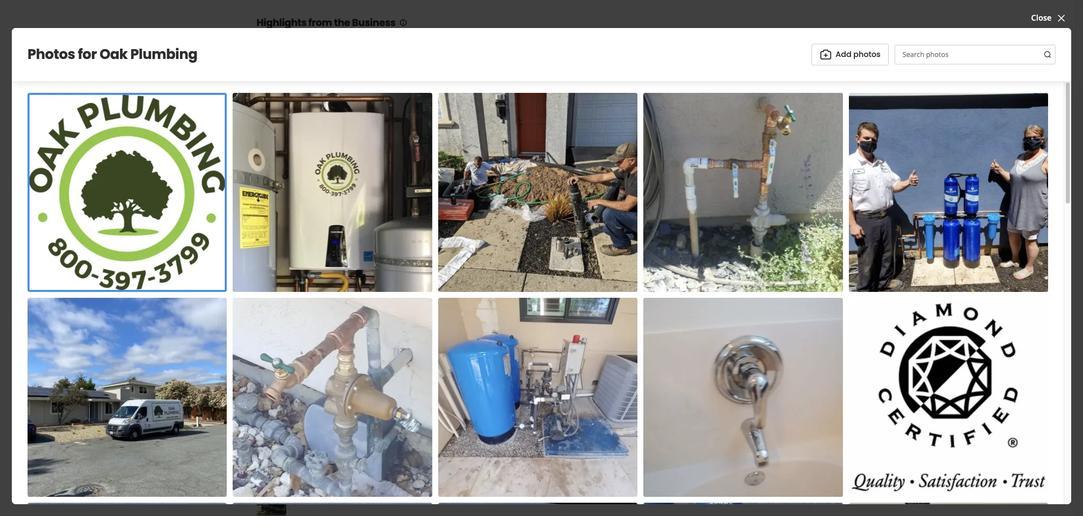 Task type: vqa. For each thing, say whether or not it's contained in the screenshot.
See within the button
yes



Task type: describe. For each thing, give the bounding box(es) containing it.
no
[[600, 487, 608, 496]]

next image
[[607, 177, 618, 189]]

services offered
[[257, 252, 336, 266]]

photos for photos & videos
[[257, 121, 290, 135]]

" for " in 21 reviews
[[314, 461, 316, 471]]

in 9 reviews link for reviews
[[298, 302, 345, 313]]

problems.
[[294, 497, 327, 506]]

6 for toilet repair
[[490, 325, 494, 336]]

review highlights
[[257, 426, 343, 440]]

33
[[570, 122, 579, 133]]

" in 21 reviews
[[314, 461, 361, 471]]

available
[[325, 66, 357, 76]]

us
[[612, 451, 620, 461]]

in 6 reviews link for toilet repair
[[478, 325, 525, 336]]

in left '10'
[[331, 278, 338, 289]]

(really
[[367, 487, 386, 496]]

consultations available
[[259, 66, 309, 88]]

10
[[340, 278, 349, 289]]

see 16 more button
[[257, 372, 332, 394]]

& for parts & labor guaranteed
[[469, 66, 474, 76]]

and inside came out earlier than expected and did a great job replacing a 30 year old kitchen faucet for us today.
[[418, 451, 430, 461]]

all
[[558, 122, 568, 133]]

expected
[[387, 451, 416, 461]]

videos
[[302, 121, 334, 135]]

in right detection
[[313, 349, 320, 360]]

leak detection in 5 reviews
[[257, 349, 358, 360]]

discounts
[[579, 66, 615, 76]]

in left the 21
[[318, 461, 324, 471]]

faucet
[[580, 451, 600, 461]]

add photos link
[[812, 44, 889, 65]]

search image
[[1044, 51, 1052, 59]]

toilet repair in 6 reviews
[[432, 325, 525, 336]]

by for services offered
[[376, 254, 385, 265]]

repair for faucet repair in 6 reviews
[[459, 302, 482, 313]]

photos for oak plumbing
[[28, 45, 197, 64]]

available by appointment
[[323, 66, 370, 88]]

24 add photo v2 image
[[820, 49, 832, 60]]

0 horizontal spatial services
[[257, 252, 298, 266]]

highlights from the business
[[257, 16, 396, 30]]

in 5 reviews link for reviews
[[311, 349, 358, 360]]

water heater installation in 5 reviews
[[432, 349, 571, 360]]

leak
[[257, 349, 274, 360]]

offered
[[300, 252, 336, 266]]

repair for sink repair in 9 reviews
[[274, 302, 298, 313]]

out
[[335, 451, 346, 461]]

it
[[594, 487, 598, 496]]

for inside came out earlier than expected and did a great job replacing a 30 year old kitchen faucet for us today.
[[601, 451, 611, 461]]

installation
[[484, 349, 524, 360]]

for inside the photos & videos element
[[78, 45, 97, 64]]

" for " in 15 reviews
[[327, 497, 329, 506]]

replacing
[[480, 451, 510, 461]]

photos & videos element
[[0, 0, 1083, 517]]

review
[[257, 426, 292, 440]]

and inside (really a great, smart, personable guy!) came over quickly and repaired it no problems.
[[551, 487, 563, 496]]

1 horizontal spatial services
[[299, 278, 329, 289]]

close button
[[1032, 12, 1068, 24]]

parts & labor guaranteed
[[448, 66, 495, 88]]

in 15 reviews button
[[329, 497, 374, 506]]

0 horizontal spatial 9
[[309, 302, 313, 313]]

review highlights element
[[241, 410, 632, 517]]

photos inside add photos 'link'
[[854, 49, 881, 60]]

repair right shower
[[501, 278, 525, 289]]

close
[[1032, 12, 1052, 23]]

owned
[[535, 66, 560, 76]]

previous image
[[263, 177, 273, 189]]

old
[[542, 451, 553, 461]]

in 21 reviews button
[[316, 461, 361, 471]]

smart,
[[414, 487, 434, 496]]

labor
[[476, 66, 495, 76]]

photos for photos for oak plumbing
[[28, 45, 75, 64]]

21
[[326, 461, 334, 471]]

pipe
[[257, 325, 273, 336]]

guaranteed
[[450, 77, 493, 88]]

plumbing
[[130, 45, 197, 64]]

detection
[[276, 349, 311, 360]]

great,
[[394, 487, 412, 496]]

photos inside see all 33 photos link
[[581, 122, 608, 133]]

2 5 from the left
[[536, 349, 540, 360]]

16
[[281, 377, 289, 389]]

jared
[[296, 451, 314, 461]]

sink repair in 9 reviews
[[257, 302, 345, 313]]

24 arrow right v2 image
[[612, 121, 624, 133]]

johnny button
[[341, 487, 365, 496]]

1 horizontal spatial a
[[444, 451, 448, 461]]

in down shower
[[484, 302, 492, 313]]

emergency services in 10 reviews
[[257, 278, 381, 289]]

photos & videos
[[257, 121, 334, 135]]

parts
[[448, 66, 466, 76]]

1 horizontal spatial 9
[[536, 278, 541, 289]]

in up pipe repair in 6 reviews
[[300, 302, 307, 313]]

the
[[296, 487, 308, 496]]

in 6 reviews link for faucet repair
[[482, 302, 529, 313]]

available for discounts available
[[580, 77, 613, 88]]

job
[[468, 451, 478, 461]]

2 horizontal spatial a
[[511, 451, 515, 461]]

locally owned & operated
[[508, 66, 560, 88]]

consultations
[[259, 66, 309, 76]]

the
[[334, 16, 350, 30]]

business inside services offered element
[[387, 254, 420, 265]]

by for consultations available
[[360, 66, 368, 76]]

verified by business
[[344, 254, 420, 265]]



Task type: locate. For each thing, give the bounding box(es) containing it.
1 5 from the left
[[322, 349, 327, 360]]

photos
[[28, 45, 75, 64], [257, 121, 290, 135]]

in 9 reviews link
[[525, 278, 572, 289], [298, 302, 345, 313]]

1 horizontal spatial "
[[327, 497, 329, 506]]

in down sink repair in 9 reviews
[[300, 325, 308, 336]]

in 6 reviews link up the water heater installation in 5 reviews
[[478, 325, 525, 336]]

locally
[[508, 66, 533, 76]]

0 horizontal spatial "
[[314, 461, 316, 471]]

(really a great, smart, personable guy!) came over quickly and repaired it no problems.
[[294, 487, 608, 506]]

2 " from the top
[[294, 487, 296, 496]]

0 horizontal spatial 5
[[322, 349, 327, 360]]

plumber,
[[310, 487, 339, 496]]

1 horizontal spatial in 9 reviews link
[[525, 278, 572, 289]]

in 9 reviews link for in
[[525, 278, 572, 289]]

in left 15
[[331, 497, 337, 506]]

1 vertical spatial in 9 reviews link
[[298, 302, 345, 313]]

6 for faucet repair
[[494, 302, 498, 313]]

see for see all 33 photos
[[543, 122, 556, 133]]

came left over on the bottom of the page
[[491, 487, 509, 496]]

5 right installation
[[536, 349, 540, 360]]

1 available from the left
[[268, 77, 300, 88]]

repair right pipe
[[275, 325, 298, 336]]

1 horizontal spatial 5
[[536, 349, 540, 360]]

add photos
[[836, 49, 881, 60]]

operated
[[521, 77, 555, 88]]

came out earlier than expected and did a great job replacing a 30 year old kitchen faucet for us today.
[[294, 451, 620, 471]]

2 in 5 reviews link from the left
[[524, 349, 571, 360]]

in right shower
[[527, 278, 534, 289]]

0 horizontal spatial in 9 reviews link
[[298, 302, 345, 313]]

30
[[517, 451, 525, 461]]

earlier
[[348, 451, 369, 461]]

0 horizontal spatial for
[[78, 45, 97, 64]]

in 6 reviews link for pipe repair
[[298, 325, 345, 336]]

0 horizontal spatial and
[[418, 451, 430, 461]]

info icon image
[[400, 19, 407, 26], [400, 19, 407, 26]]

& inside the photos & videos element
[[292, 121, 300, 135]]

& left shower
[[464, 278, 470, 289]]

see for see 16 more
[[265, 377, 279, 389]]

1 horizontal spatial available
[[580, 77, 613, 88]]

highlights inside 'element'
[[293, 426, 343, 440]]

0 horizontal spatial photos
[[28, 45, 75, 64]]

photos right the add
[[854, 49, 881, 60]]

& inside parts & labor guaranteed
[[469, 66, 474, 76]]

6
[[494, 302, 498, 313], [310, 325, 314, 336], [490, 325, 494, 336]]

region inside review highlights 'element'
[[249, 451, 632, 517]]

see all 33 photos link
[[543, 121, 624, 133]]

in 5 reviews link for 5
[[524, 349, 571, 360]]

& for photos & videos
[[292, 121, 300, 135]]

region
[[249, 451, 632, 517]]

services offered element
[[241, 236, 624, 394]]

0 vertical spatial photos
[[854, 49, 881, 60]]

0 horizontal spatial a
[[388, 487, 392, 496]]

0 vertical spatial for
[[78, 45, 97, 64]]

0 horizontal spatial see
[[265, 377, 279, 389]]

" up "problems."
[[294, 487, 296, 496]]

see inside see all 33 photos link
[[543, 122, 556, 133]]

and left did
[[418, 451, 430, 461]]

by inside "available by appointment"
[[360, 66, 368, 76]]

repair right sink
[[274, 302, 298, 313]]

0 horizontal spatial photos
[[581, 122, 608, 133]]

0 horizontal spatial came
[[316, 451, 334, 461]]

jared button
[[296, 451, 314, 461]]

see all 33 photos
[[543, 122, 608, 133]]

services
[[257, 252, 298, 266], [299, 278, 329, 289]]

see
[[543, 122, 556, 133], [265, 377, 279, 389]]

by
[[360, 66, 368, 76], [376, 254, 385, 265]]

came inside (really a great, smart, personable guy!) came over quickly and repaired it no problems.
[[491, 487, 509, 496]]

& left videos at the left top of the page
[[292, 121, 300, 135]]

in down faucet repair in 6 reviews
[[480, 325, 488, 336]]

& inside locally owned & operated
[[513, 77, 519, 88]]

&
[[469, 66, 474, 76], [513, 77, 519, 88], [292, 121, 300, 135], [464, 278, 470, 289]]

quickly
[[527, 487, 549, 496]]

bathtub & shower repair in 9 reviews
[[432, 278, 572, 289]]

available inside discounts available
[[580, 77, 613, 88]]

1 horizontal spatial photos
[[854, 49, 881, 60]]

1 vertical spatial photos
[[581, 122, 608, 133]]

1 vertical spatial "
[[294, 487, 296, 496]]

0 vertical spatial and
[[418, 451, 430, 461]]

1 horizontal spatial photos
[[257, 121, 290, 135]]

a inside (really a great, smart, personable guy!) came over quickly and repaired it no problems.
[[388, 487, 392, 496]]

in 6 reviews link
[[482, 302, 529, 313], [298, 325, 345, 336], [478, 325, 525, 336]]

great
[[450, 451, 466, 461]]

6 for pipe repair
[[310, 325, 314, 336]]

1 vertical spatial for
[[601, 451, 611, 461]]

& inside services offered element
[[464, 278, 470, 289]]

" down " the plumber, johnny
[[327, 497, 329, 506]]

than
[[370, 451, 385, 461]]

0 horizontal spatial by
[[360, 66, 368, 76]]

in 6 reviews link down bathtub & shower repair in 9 reviews
[[482, 302, 529, 313]]

reviews
[[351, 278, 381, 289], [543, 278, 572, 289], [315, 302, 345, 313], [500, 302, 529, 313], [316, 325, 345, 336], [496, 325, 525, 336], [329, 349, 358, 360], [542, 349, 571, 360], [336, 461, 361, 471], [348, 497, 374, 506]]

repair for toilet repair in 6 reviews
[[455, 325, 478, 336]]

available for consultations available
[[268, 77, 300, 88]]

0 vertical spatial in 9 reviews link
[[525, 278, 572, 289]]

photos
[[854, 49, 881, 60], [581, 122, 608, 133]]

1 vertical spatial business
[[387, 254, 420, 265]]

did
[[432, 451, 442, 461]]

in 10 reviews link
[[329, 278, 381, 289]]

guy!)
[[474, 487, 490, 496]]

verified
[[344, 254, 374, 265]]

highlights up jared button
[[293, 426, 343, 440]]

business right the at the left of the page
[[352, 16, 396, 30]]

1 vertical spatial see
[[265, 377, 279, 389]]

"
[[314, 461, 316, 471], [327, 497, 329, 506]]

0 vertical spatial highlights
[[257, 16, 307, 30]]

24 close v2 image
[[1056, 12, 1068, 24]]

1 horizontal spatial in 5 reviews link
[[524, 349, 571, 360]]

photos right 33
[[581, 122, 608, 133]]

faucet repair in 6 reviews
[[432, 302, 529, 313]]

5 up 24 chevron down v2 image
[[322, 349, 327, 360]]

came inside came out earlier than expected and did a great job replacing a 30 year old kitchen faucet for us today.
[[316, 451, 334, 461]]

& down locally
[[513, 77, 519, 88]]

services down the offered on the left
[[299, 278, 329, 289]]

0 vertical spatial business
[[352, 16, 396, 30]]

0 vertical spatial "
[[314, 461, 316, 471]]

available inside consultations available
[[268, 77, 300, 88]]

1 vertical spatial and
[[551, 487, 563, 496]]

24 chevron down v2 image
[[312, 377, 324, 389]]

" jared
[[294, 451, 314, 461]]

in 5 reviews link
[[311, 349, 358, 360], [524, 349, 571, 360]]

oak
[[100, 45, 128, 64]]

a left "great,"
[[388, 487, 392, 496]]

1 in 5 reviews link from the left
[[311, 349, 358, 360]]

" up today.
[[294, 451, 296, 461]]

highlights left from
[[257, 16, 307, 30]]

see left all
[[543, 122, 556, 133]]

in right installation
[[526, 349, 533, 360]]

add
[[836, 49, 852, 60]]

1 horizontal spatial by
[[376, 254, 385, 265]]

appointment
[[323, 77, 370, 88]]

available down discounts
[[580, 77, 613, 88]]

0 vertical spatial photos
[[28, 45, 75, 64]]

1 vertical spatial highlights
[[293, 426, 343, 440]]

1 " from the top
[[294, 451, 296, 461]]

6 up the water heater installation in 5 reviews
[[490, 325, 494, 336]]

1 vertical spatial photos
[[257, 121, 290, 135]]

by inside services offered element
[[376, 254, 385, 265]]

16 checkmark badged v2 image
[[422, 256, 430, 263]]

today.
[[294, 461, 314, 471]]

6 down bathtub & shower repair in 9 reviews
[[494, 302, 498, 313]]

personable
[[436, 487, 472, 496]]

15
[[339, 497, 347, 506]]

business
[[352, 16, 396, 30], [387, 254, 420, 265]]

water
[[432, 349, 454, 360]]

repair up toilet repair in 6 reviews
[[459, 302, 482, 313]]

repair up heater
[[455, 325, 478, 336]]

repaired
[[565, 487, 592, 496]]

5
[[322, 349, 327, 360], [536, 349, 540, 360]]

sink
[[257, 302, 272, 313]]

heater
[[457, 349, 482, 360]]

Search photos text field
[[895, 45, 1056, 64]]

in 6 reviews link up leak detection in 5 reviews
[[298, 325, 345, 336]]

0 vertical spatial services
[[257, 252, 298, 266]]

a right did
[[444, 451, 448, 461]]

jose v. image
[[257, 487, 286, 516]]

emergency
[[257, 278, 297, 289]]

" for jared
[[294, 451, 296, 461]]

discounts available
[[579, 66, 615, 88]]

by right verified
[[376, 254, 385, 265]]

2 available from the left
[[580, 77, 613, 88]]

available
[[268, 77, 300, 88], [580, 77, 613, 88]]

faucet
[[432, 302, 457, 313]]

repair
[[501, 278, 525, 289], [274, 302, 298, 313], [459, 302, 482, 313], [275, 325, 298, 336], [455, 325, 478, 336]]

0 vertical spatial 9
[[536, 278, 541, 289]]

maria c. image
[[257, 451, 286, 481]]

1 vertical spatial by
[[376, 254, 385, 265]]

year
[[527, 451, 541, 461]]

kitchen
[[554, 451, 578, 461]]

see inside see 16 more button
[[265, 377, 279, 389]]

1 vertical spatial came
[[491, 487, 509, 496]]

and right quickly on the bottom of the page
[[551, 487, 563, 496]]

bathtub
[[432, 278, 462, 289]]

region containing "
[[249, 451, 632, 517]]

0 horizontal spatial available
[[268, 77, 300, 88]]

6 up leak detection in 5 reviews
[[310, 325, 314, 336]]

1 vertical spatial services
[[299, 278, 329, 289]]

1 vertical spatial "
[[327, 497, 329, 506]]

0 horizontal spatial in 5 reviews link
[[311, 349, 358, 360]]

1 horizontal spatial came
[[491, 487, 509, 496]]

photo of oak plumbing - benicia, ca, us. image
[[257, 146, 355, 220]]

" the plumber, johnny
[[294, 487, 365, 496]]

services up emergency at the left of page
[[257, 252, 298, 266]]

1 horizontal spatial and
[[551, 487, 563, 496]]

see 16 more
[[265, 377, 310, 389]]

for left us
[[601, 451, 611, 461]]

0 vertical spatial by
[[360, 66, 368, 76]]

for left oak
[[78, 45, 97, 64]]

came
[[316, 451, 334, 461], [491, 487, 509, 496]]

1 horizontal spatial see
[[543, 122, 556, 133]]

1 horizontal spatial for
[[601, 451, 611, 461]]

available down consultations
[[268, 77, 300, 88]]

over
[[511, 487, 525, 496]]

" for the
[[294, 487, 296, 496]]

photo of oak plumbing - benicia, ca, us. beautifully installed tankless water heater. image
[[363, 146, 461, 220]]

business left 16 checkmark badged v2 image
[[387, 254, 420, 265]]

0 vertical spatial came
[[316, 451, 334, 461]]

johnny
[[341, 487, 365, 496]]

" down jared
[[314, 461, 316, 471]]

from
[[309, 16, 332, 30]]

" in 15 reviews
[[327, 497, 374, 506]]

more
[[291, 377, 310, 389]]

came up the 21
[[316, 451, 334, 461]]

by up appointment
[[360, 66, 368, 76]]

photo of oak plumbing - benicia, ca, us. two of our tech's working on a trenchless sewer line installation. image
[[469, 146, 568, 220]]

1 vertical spatial 9
[[309, 302, 313, 313]]

pipe repair in 6 reviews
[[257, 325, 345, 336]]

a left the "30"
[[511, 451, 515, 461]]

see left the 16
[[265, 377, 279, 389]]

& up guaranteed
[[469, 66, 474, 76]]

0 vertical spatial see
[[543, 122, 556, 133]]

& for bathtub & shower repair in 9 reviews
[[464, 278, 470, 289]]

0 vertical spatial "
[[294, 451, 296, 461]]

toilet
[[432, 325, 453, 336]]

repair for pipe repair in 6 reviews
[[275, 325, 298, 336]]



